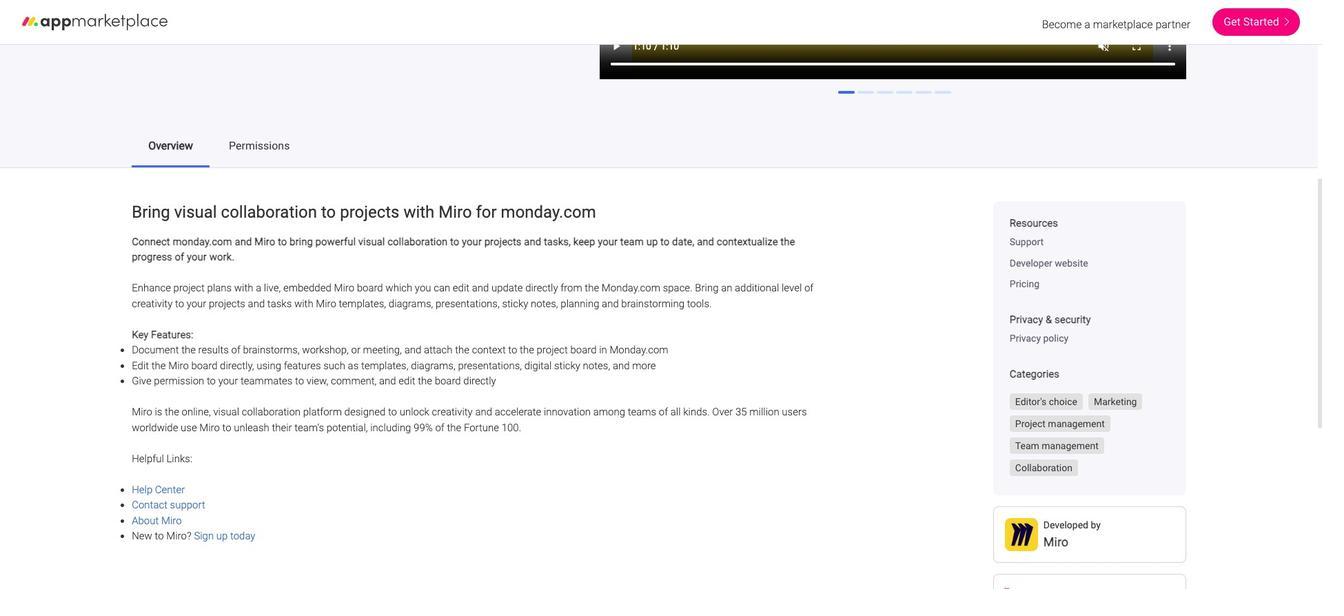 Task type: locate. For each thing, give the bounding box(es) containing it.
notes, down in
[[583, 360, 610, 372]]

creativity up 99%
[[432, 406, 473, 419]]

become a marketplace partner link
[[1042, 17, 1191, 33]]

0 vertical spatial notes,
[[531, 298, 558, 310]]

privacy left policy
[[1010, 333, 1041, 344]]

0 horizontal spatial sticky
[[502, 298, 528, 310]]

of up directly, in the left bottom of the page
[[231, 344, 241, 357]]

miro left bring
[[255, 236, 275, 248]]

2 horizontal spatial with
[[404, 203, 435, 222]]

categories
[[1010, 368, 1060, 381]]

permission
[[154, 375, 204, 388]]

workshop,
[[302, 344, 349, 357]]

and right the 'date,'
[[697, 236, 714, 248]]

0 vertical spatial with
[[404, 203, 435, 222]]

use
[[181, 422, 197, 434]]

monday.com up work. on the left of the page
[[173, 236, 232, 248]]

the down features:
[[181, 344, 196, 357]]

1 vertical spatial creativity
[[432, 406, 473, 419]]

1 horizontal spatial sticky
[[554, 360, 581, 372]]

with down embedded
[[294, 298, 314, 310]]

0 vertical spatial creativity
[[132, 298, 173, 310]]

such
[[324, 360, 345, 372]]

the right contextualize at right top
[[781, 236, 795, 248]]

1 vertical spatial privacy
[[1010, 333, 1041, 344]]

your inside enhance project plans with a live, embedded miro board which you can edit and update directly from the monday.com space. bring an additional level of creativity to your projects and tasks with miro templates, diagrams, presentations, sticky notes, planning and brainstorming tools.
[[187, 298, 206, 310]]

directly down context
[[464, 375, 496, 388]]

1 vertical spatial with
[[234, 282, 253, 295]]

unlock
[[400, 406, 430, 419]]

1 vertical spatial management
[[1042, 441, 1099, 452]]

miro is the online, visual collaboration platform designed to unlock creativity and accelerate innovation among teams of all kinds. over 35 million users worldwide use miro to unleash their team's potential, including 99% of the fortune 100.
[[132, 406, 807, 434]]

the up digital at the left bottom
[[520, 344, 534, 357]]

which
[[386, 282, 413, 295]]

1 horizontal spatial up
[[647, 236, 658, 248]]

monday.com
[[602, 282, 661, 295], [610, 344, 669, 357]]

visual
[[174, 203, 217, 222], [358, 236, 385, 248], [213, 406, 239, 419]]

developer website
[[1010, 258, 1089, 269]]

1 vertical spatial directly
[[464, 375, 496, 388]]

miro up permission
[[168, 360, 189, 372]]

today
[[230, 531, 255, 543]]

monday apps marketplace logo image
[[22, 14, 168, 30]]

privacy left &
[[1010, 314, 1044, 326]]

1 horizontal spatial creativity
[[432, 406, 473, 419]]

1 vertical spatial presentations,
[[458, 360, 522, 372]]

get started
[[1224, 15, 1280, 28]]

sign
[[194, 531, 214, 543]]

key
[[132, 329, 149, 341]]

edit right the can
[[453, 282, 470, 295]]

to up including
[[388, 406, 397, 419]]

0 vertical spatial monday.com
[[501, 203, 596, 222]]

collaboration inside miro is the online, visual collaboration platform designed to unlock creativity and accelerate innovation among teams of all kinds. over 35 million users worldwide use miro to unleash their team's potential, including 99% of the fortune 100.
[[242, 406, 301, 419]]

management for team management
[[1042, 441, 1099, 452]]

monday.com up brainstorming
[[602, 282, 661, 295]]

your down directly, in the left bottom of the page
[[218, 375, 238, 388]]

projects down 'for'
[[485, 236, 522, 248]]

to left unleash
[[222, 422, 231, 434]]

privacy for privacy policy
[[1010, 333, 1041, 344]]

presentations, down context
[[458, 360, 522, 372]]

of left all
[[659, 406, 668, 419]]

0 horizontal spatial project
[[173, 282, 205, 295]]

up inside connect monday.com and miro to bring powerful visual collaboration to your projects and tasks, keep your team up to date, and contextualize the progress of your work.
[[647, 236, 658, 248]]

0 vertical spatial up
[[647, 236, 658, 248]]

1 vertical spatial monday.com
[[173, 236, 232, 248]]

1 vertical spatial sticky
[[554, 360, 581, 372]]

up
[[647, 236, 658, 248], [216, 531, 228, 543]]

embedded
[[283, 282, 332, 295]]

directly
[[526, 282, 558, 295], [464, 375, 496, 388]]

can
[[434, 282, 450, 295]]

more
[[632, 360, 656, 372]]

0 vertical spatial management
[[1048, 419, 1105, 430]]

1 privacy from the top
[[1010, 314, 1044, 326]]

1 vertical spatial bring
[[695, 282, 719, 295]]

collaboration button
[[1010, 460, 1078, 477]]

0 vertical spatial monday.com
[[602, 282, 661, 295]]

the up planning
[[585, 282, 599, 295]]

1 horizontal spatial a
[[1085, 18, 1091, 31]]

monday.com up tasks,
[[501, 203, 596, 222]]

of right level
[[805, 282, 814, 295]]

miro inside connect monday.com and miro to bring powerful visual collaboration to your projects and tasks, keep your team up to date, and contextualize the progress of your work.
[[255, 236, 275, 248]]

key features: document the results of brainstorms, workshop, or meeting, and attach the context to the project board in monday.com edit the miro board directly, using features such as templates, diagrams, presentations, digital sticky notes, and more give permission to your teammates to view, comment, and edit the board directly
[[132, 329, 669, 388]]

a left live,
[[256, 282, 261, 295]]

to up features:
[[175, 298, 184, 310]]

0 vertical spatial projects
[[340, 203, 400, 222]]

0 vertical spatial bring
[[132, 203, 170, 222]]

creativity inside enhance project plans with a live, embedded miro board which you can edit and update directly from the monday.com space. bring an additional level of creativity to your projects and tasks with miro templates, diagrams, presentations, sticky notes, planning and brainstorming tools.
[[132, 298, 173, 310]]

templates, down which
[[339, 298, 386, 310]]

project left plans on the left top
[[173, 282, 205, 295]]

0 horizontal spatial notes,
[[531, 298, 558, 310]]

diagrams, down attach at the left bottom
[[411, 360, 456, 372]]

of right progress
[[175, 251, 184, 264]]

0 vertical spatial edit
[[453, 282, 470, 295]]

1 horizontal spatial monday.com
[[501, 203, 596, 222]]

presentations, inside key features: document the results of brainstorms, workshop, or meeting, and attach the context to the project board in monday.com edit the miro board directly, using features such as templates, diagrams, presentations, digital sticky notes, and more give permission to your teammates to view, comment, and edit the board directly
[[458, 360, 522, 372]]

and up fortune
[[475, 406, 492, 419]]

2 vertical spatial visual
[[213, 406, 239, 419]]

the inside enhance project plans with a live, embedded miro board which you can edit and update directly from the monday.com space. bring an additional level of creativity to your projects and tasks with miro templates, diagrams, presentations, sticky notes, planning and brainstorming tools.
[[585, 282, 599, 295]]

visual down bring visual collaboration to projects with miro for monday.com on the left top of page
[[358, 236, 385, 248]]

1 horizontal spatial bring
[[695, 282, 719, 295]]

among
[[594, 406, 625, 419]]

sticky right digital at the left bottom
[[554, 360, 581, 372]]

0 vertical spatial sticky
[[502, 298, 528, 310]]

2 privacy from the top
[[1010, 333, 1041, 344]]

you
[[415, 282, 431, 295]]

0 horizontal spatial creativity
[[132, 298, 173, 310]]

2 vertical spatial projects
[[209, 298, 245, 310]]

the
[[781, 236, 795, 248], [585, 282, 599, 295], [181, 344, 196, 357], [455, 344, 470, 357], [520, 344, 534, 357], [152, 360, 166, 372], [418, 375, 432, 388], [165, 406, 179, 419], [447, 422, 462, 434]]

0 horizontal spatial up
[[216, 531, 228, 543]]

miro down developed
[[1044, 535, 1069, 550]]

up right team
[[647, 236, 658, 248]]

with up connect monday.com and miro to bring powerful visual collaboration to your projects and tasks, keep your team up to date, and contextualize the progress of your work.
[[404, 203, 435, 222]]

or
[[351, 344, 361, 357]]

directly inside key features: document the results of brainstorms, workshop, or meeting, and attach the context to the project board in monday.com edit the miro board directly, using features such as templates, diagrams, presentations, digital sticky notes, and more give permission to your teammates to view, comment, and edit the board directly
[[464, 375, 496, 388]]

2 vertical spatial collaboration
[[242, 406, 301, 419]]

diagrams, inside key features: document the results of brainstorms, workshop, or meeting, and attach the context to the project board in monday.com edit the miro board directly, using features such as templates, diagrams, presentations, digital sticky notes, and more give permission to your teammates to view, comment, and edit the board directly
[[411, 360, 456, 372]]

0 horizontal spatial directly
[[464, 375, 496, 388]]

templates, inside key features: document the results of brainstorms, workshop, or meeting, and attach the context to the project board in monday.com edit the miro board directly, using features such as templates, diagrams, presentations, digital sticky notes, and more give permission to your teammates to view, comment, and edit the board directly
[[361, 360, 409, 372]]

innovation
[[544, 406, 591, 419]]

of inside connect monday.com and miro to bring powerful visual collaboration to your projects and tasks, keep your team up to date, and contextualize the progress of your work.
[[175, 251, 184, 264]]

1 horizontal spatial notes,
[[583, 360, 610, 372]]

to down about miro link
[[155, 531, 164, 543]]

1 vertical spatial collaboration
[[388, 236, 448, 248]]

management down project management
[[1042, 441, 1099, 452]]

to up powerful
[[321, 203, 336, 222]]

0 vertical spatial project
[[173, 282, 205, 295]]

including
[[370, 422, 411, 434]]

0 vertical spatial presentations,
[[436, 298, 500, 310]]

sticky inside enhance project plans with a live, embedded miro board which you can edit and update directly from the monday.com space. bring an additional level of creativity to your projects and tasks with miro templates, diagrams, presentations, sticky notes, planning and brainstorming tools.
[[502, 298, 528, 310]]

diagrams, down which
[[389, 298, 433, 310]]

level
[[782, 282, 802, 295]]

to inside help center contact support about miro new to miro? sign up today
[[155, 531, 164, 543]]

support
[[1010, 237, 1044, 248]]

sticky down update
[[502, 298, 528, 310]]

1 vertical spatial projects
[[485, 236, 522, 248]]

0 vertical spatial templates,
[[339, 298, 386, 310]]

bring
[[132, 203, 170, 222], [695, 282, 719, 295]]

bring up connect in the top left of the page
[[132, 203, 170, 222]]

edit up unlock
[[399, 375, 416, 388]]

projects up powerful
[[340, 203, 400, 222]]

the right the is
[[165, 406, 179, 419]]

0 vertical spatial privacy
[[1010, 314, 1044, 326]]

miro down the online,
[[199, 422, 220, 434]]

project inside key features: document the results of brainstorms, workshop, or meeting, and attach the context to the project board in monday.com edit the miro board directly, using features such as templates, diagrams, presentations, digital sticky notes, and more give permission to your teammates to view, comment, and edit the board directly
[[537, 344, 568, 357]]

presentations, inside enhance project plans with a live, embedded miro board which you can edit and update directly from the monday.com space. bring an additional level of creativity to your projects and tasks with miro templates, diagrams, presentations, sticky notes, planning and brainstorming tools.
[[436, 298, 500, 310]]

edit
[[453, 282, 470, 295], [399, 375, 416, 388]]

collaboration up you
[[388, 236, 448, 248]]

diagrams,
[[389, 298, 433, 310], [411, 360, 456, 372]]

date,
[[672, 236, 695, 248]]

miro down contact support link on the bottom of the page
[[161, 515, 182, 527]]

your right keep
[[598, 236, 618, 248]]

project
[[173, 282, 205, 295], [537, 344, 568, 357]]

your up features:
[[187, 298, 206, 310]]

projects
[[340, 203, 400, 222], [485, 236, 522, 248], [209, 298, 245, 310]]

templates, down meeting,
[[361, 360, 409, 372]]

creativity down enhance
[[132, 298, 173, 310]]

1 vertical spatial a
[[256, 282, 261, 295]]

1 horizontal spatial with
[[294, 298, 314, 310]]

up right sign
[[216, 531, 228, 543]]

website
[[1055, 258, 1089, 269]]

additional
[[735, 282, 779, 295]]

to down the features
[[295, 375, 304, 388]]

comment,
[[331, 375, 377, 388]]

visual inside connect monday.com and miro to bring powerful visual collaboration to your projects and tasks, keep your team up to date, and contextualize the progress of your work.
[[358, 236, 385, 248]]

project up digital at the left bottom
[[537, 344, 568, 357]]

by
[[1091, 520, 1101, 531]]

1 vertical spatial up
[[216, 531, 228, 543]]

center
[[155, 484, 185, 496]]

1 horizontal spatial directly
[[526, 282, 558, 295]]

with
[[404, 203, 435, 222], [234, 282, 253, 295], [294, 298, 314, 310]]

overview
[[148, 139, 193, 152]]

and right planning
[[602, 298, 619, 310]]

visual up work. on the left of the page
[[174, 203, 217, 222]]

board left which
[[357, 282, 383, 295]]

features
[[284, 360, 321, 372]]

0 horizontal spatial a
[[256, 282, 261, 295]]

team management
[[1016, 441, 1099, 452]]

presentations, down the can
[[436, 298, 500, 310]]

sign up today link
[[194, 531, 255, 543]]

0 horizontal spatial projects
[[209, 298, 245, 310]]

management down 'choice'
[[1048, 419, 1105, 430]]

bring up tools.
[[695, 282, 719, 295]]

helpful links:
[[132, 453, 192, 465]]

notes, left planning
[[531, 298, 558, 310]]

&
[[1046, 314, 1053, 326]]

directly left from
[[526, 282, 558, 295]]

enhance project plans with a live, embedded miro board which you can edit and update directly from the monday.com space. bring an additional level of creativity to your projects and tasks with miro templates, diagrams, presentations, sticky notes, planning and brainstorming tools.
[[132, 282, 814, 310]]

and
[[235, 236, 252, 248], [524, 236, 541, 248], [697, 236, 714, 248], [472, 282, 489, 295], [248, 298, 265, 310], [602, 298, 619, 310], [405, 344, 422, 357], [613, 360, 630, 372], [379, 375, 396, 388], [475, 406, 492, 419]]

1 vertical spatial visual
[[358, 236, 385, 248]]

developed
[[1044, 520, 1089, 531]]

presentations,
[[436, 298, 500, 310], [458, 360, 522, 372]]

team's
[[295, 422, 324, 434]]

100.
[[502, 422, 521, 434]]

collaboration
[[221, 203, 317, 222], [388, 236, 448, 248], [242, 406, 301, 419]]

a inside enhance project plans with a live, embedded miro board which you can edit and update directly from the monday.com space. bring an additional level of creativity to your projects and tasks with miro templates, diagrams, presentations, sticky notes, planning and brainstorming tools.
[[256, 282, 261, 295]]

the inside connect monday.com and miro to bring powerful visual collaboration to your projects and tasks, keep your team up to date, and contextualize the progress of your work.
[[781, 236, 795, 248]]

to right context
[[508, 344, 517, 357]]

0 vertical spatial collaboration
[[221, 203, 317, 222]]

2 horizontal spatial projects
[[485, 236, 522, 248]]

million
[[750, 406, 780, 419]]

live,
[[264, 282, 281, 295]]

miro right embedded
[[334, 282, 355, 295]]

collaboration up bring
[[221, 203, 317, 222]]

projects down plans on the left top
[[209, 298, 245, 310]]

board down results
[[191, 360, 218, 372]]

for
[[476, 203, 497, 222]]

0 vertical spatial directly
[[526, 282, 558, 295]]

monday.com inside connect monday.com and miro to bring powerful visual collaboration to your projects and tasks, keep your team up to date, and contextualize the progress of your work.
[[173, 236, 232, 248]]

1 vertical spatial diagrams,
[[411, 360, 456, 372]]

with right plans on the left top
[[234, 282, 253, 295]]

0 vertical spatial diagrams,
[[389, 298, 433, 310]]

your down 'for'
[[462, 236, 482, 248]]

project inside enhance project plans with a live, embedded miro board which you can edit and update directly from the monday.com space. bring an additional level of creativity to your projects and tasks with miro templates, diagrams, presentations, sticky notes, planning and brainstorming tools.
[[173, 282, 205, 295]]

1 vertical spatial templates,
[[361, 360, 409, 372]]

tasks,
[[544, 236, 571, 248]]

digital
[[525, 360, 552, 372]]

collaboration up the their
[[242, 406, 301, 419]]

monday.com up more
[[610, 344, 669, 357]]

and left tasks,
[[524, 236, 541, 248]]

a right become
[[1085, 18, 1091, 31]]

1 horizontal spatial project
[[537, 344, 568, 357]]

and left more
[[613, 360, 630, 372]]

over
[[713, 406, 733, 419]]

bring
[[290, 236, 313, 248]]

project management button
[[1010, 416, 1111, 433]]

1 vertical spatial notes,
[[583, 360, 610, 372]]

the right attach at the left bottom
[[455, 344, 470, 357]]

board
[[357, 282, 383, 295], [571, 344, 597, 357], [191, 360, 218, 372], [435, 375, 461, 388]]

miro inside key features: document the results of brainstorms, workshop, or meeting, and attach the context to the project board in monday.com edit the miro board directly, using features such as templates, diagrams, presentations, digital sticky notes, and more give permission to your teammates to view, comment, and edit the board directly
[[168, 360, 189, 372]]

1 vertical spatial project
[[537, 344, 568, 357]]

sticky inside key features: document the results of brainstorms, workshop, or meeting, and attach the context to the project board in monday.com edit the miro board directly, using features such as templates, diagrams, presentations, digital sticky notes, and more give permission to your teammates to view, comment, and edit the board directly
[[554, 360, 581, 372]]

a
[[1085, 18, 1091, 31], [256, 282, 261, 295]]

1 vertical spatial edit
[[399, 375, 416, 388]]

team management button
[[1010, 438, 1105, 455]]

contextualize
[[717, 236, 778, 248]]

1 vertical spatial monday.com
[[610, 344, 669, 357]]

1 horizontal spatial edit
[[453, 282, 470, 295]]

team
[[1016, 441, 1040, 452]]

0 vertical spatial visual
[[174, 203, 217, 222]]

visual up unleash
[[213, 406, 239, 419]]

visual inside miro is the online, visual collaboration platform designed to unlock creativity and accelerate innovation among teams of all kinds. over 35 million users worldwide use miro to unleash their team's potential, including 99% of the fortune 100.
[[213, 406, 239, 419]]

1 horizontal spatial projects
[[340, 203, 400, 222]]

0 horizontal spatial monday.com
[[173, 236, 232, 248]]

0 horizontal spatial edit
[[399, 375, 416, 388]]

the down document
[[152, 360, 166, 372]]

templates,
[[339, 298, 386, 310], [361, 360, 409, 372]]



Task type: vqa. For each thing, say whether or not it's contained in the screenshot.
the right A
yes



Task type: describe. For each thing, give the bounding box(es) containing it.
of right 99%
[[435, 422, 445, 434]]

and down live,
[[248, 298, 265, 310]]

and left bring
[[235, 236, 252, 248]]

online,
[[182, 406, 211, 419]]

the up unlock
[[418, 375, 432, 388]]

directly inside enhance project plans with a live, embedded miro board which you can edit and update directly from the monday.com space. bring an additional level of creativity to your projects and tasks with miro templates, diagrams, presentations, sticky notes, planning and brainstorming tools.
[[526, 282, 558, 295]]

all
[[671, 406, 681, 419]]

work.
[[209, 251, 235, 264]]

notes, inside enhance project plans with a live, embedded miro board which you can edit and update directly from the monday.com space. bring an additional level of creativity to your projects and tasks with miro templates, diagrams, presentations, sticky notes, planning and brainstorming tools.
[[531, 298, 558, 310]]

started
[[1244, 15, 1280, 28]]

directly,
[[220, 360, 254, 372]]

an
[[721, 282, 733, 295]]

from
[[561, 282, 583, 295]]

helpful
[[132, 453, 164, 465]]

projects inside connect monday.com and miro to bring powerful visual collaboration to your projects and tasks, keep your team up to date, and contextualize the progress of your work.
[[485, 236, 522, 248]]

choice
[[1049, 397, 1078, 408]]

your inside key features: document the results of brainstorms, workshop, or meeting, and attach the context to the project board in monday.com edit the miro board directly, using features such as templates, diagrams, presentations, digital sticky notes, and more give permission to your teammates to view, comment, and edit the board directly
[[218, 375, 238, 388]]

notes, inside key features: document the results of brainstorms, workshop, or meeting, and attach the context to the project board in monday.com edit the miro board directly, using features such as templates, diagrams, presentations, digital sticky notes, and more give permission to your teammates to view, comment, and edit the board directly
[[583, 360, 610, 372]]

developed by miro
[[1044, 520, 1101, 550]]

features:
[[151, 329, 194, 341]]

keep
[[574, 236, 595, 248]]

35
[[736, 406, 747, 419]]

marketplace arrow right image
[[1285, 18, 1290, 26]]

plans
[[207, 282, 232, 295]]

help center link
[[132, 484, 185, 496]]

to left bring
[[278, 236, 287, 248]]

marketing
[[1094, 397, 1137, 408]]

get started button
[[1213, 8, 1301, 36]]

miro inside help center contact support about miro new to miro? sign up today
[[161, 515, 182, 527]]

editor's choice
[[1016, 397, 1078, 408]]

project management
[[1016, 419, 1105, 430]]

platform
[[303, 406, 342, 419]]

context
[[472, 344, 506, 357]]

miro down embedded
[[316, 298, 336, 310]]

brainstorming
[[622, 298, 685, 310]]

bring inside enhance project plans with a live, embedded miro board which you can edit and update directly from the monday.com space. bring an additional level of creativity to your projects and tasks with miro templates, diagrams, presentations, sticky notes, planning and brainstorming tools.
[[695, 282, 719, 295]]

designed
[[345, 406, 386, 419]]

0 vertical spatial a
[[1085, 18, 1091, 31]]

up inside help center contact support about miro new to miro? sign up today
[[216, 531, 228, 543]]

the left fortune
[[447, 422, 462, 434]]

fortune
[[464, 422, 499, 434]]

miro left 'for'
[[439, 203, 472, 222]]

creativity inside miro is the online, visual collaboration platform designed to unlock creativity and accelerate innovation among teams of all kinds. over 35 million users worldwide use miro to unleash their team's potential, including 99% of the fortune 100.
[[432, 406, 473, 419]]

powerful
[[316, 236, 356, 248]]

in
[[599, 344, 607, 357]]

0 horizontal spatial with
[[234, 282, 253, 295]]

their
[[272, 422, 292, 434]]

document
[[132, 344, 179, 357]]

support
[[170, 500, 205, 512]]

is
[[155, 406, 162, 419]]

attach
[[424, 344, 453, 357]]

projects inside enhance project plans with a live, embedded miro board which you can edit and update directly from the monday.com space. bring an additional level of creativity to your projects and tasks with miro templates, diagrams, presentations, sticky notes, planning and brainstorming tools.
[[209, 298, 245, 310]]

teams
[[628, 406, 657, 419]]

developer
[[1010, 258, 1053, 269]]

2 vertical spatial with
[[294, 298, 314, 310]]

project
[[1016, 419, 1046, 430]]

give
[[132, 375, 151, 388]]

become a marketplace partner
[[1042, 18, 1191, 31]]

contact support link
[[132, 500, 205, 512]]

team
[[620, 236, 644, 248]]

of inside key features: document the results of brainstorms, workshop, or meeting, and attach the context to the project board in monday.com edit the miro board directly, using features such as templates, diagrams, presentations, digital sticky notes, and more give permission to your teammates to view, comment, and edit the board directly
[[231, 344, 241, 357]]

of inside enhance project plans with a live, embedded miro board which you can edit and update directly from the monday.com space. bring an additional level of creativity to your projects and tasks with miro templates, diagrams, presentations, sticky notes, planning and brainstorming tools.
[[805, 282, 814, 295]]

tools.
[[687, 298, 712, 310]]

security
[[1055, 314, 1091, 326]]

edit inside enhance project plans with a live, embedded miro board which you can edit and update directly from the monday.com space. bring an additional level of creativity to your projects and tasks with miro templates, diagrams, presentations, sticky notes, planning and brainstorming tools.
[[453, 282, 470, 295]]

edit inside key features: document the results of brainstorms, workshop, or meeting, and attach the context to the project board in monday.com edit the miro board directly, using features such as templates, diagrams, presentations, digital sticky notes, and more give permission to your teammates to view, comment, and edit the board directly
[[399, 375, 416, 388]]

privacy for privacy & security
[[1010, 314, 1044, 326]]

privacy & security
[[1010, 314, 1091, 326]]

help
[[132, 484, 153, 496]]

to up the can
[[450, 236, 460, 248]]

about
[[132, 515, 159, 527]]

update
[[492, 282, 523, 295]]

monday.com inside key features: document the results of brainstorms, workshop, or meeting, and attach the context to the project board in monday.com edit the miro board directly, using features such as templates, diagrams, presentations, digital sticky notes, and more give permission to your teammates to view, comment, and edit the board directly
[[610, 344, 669, 357]]

board inside enhance project plans with a live, embedded miro board which you can edit and update directly from the monday.com space. bring an additional level of creativity to your projects and tasks with miro templates, diagrams, presentations, sticky notes, planning and brainstorming tools.
[[357, 282, 383, 295]]

management for project management
[[1048, 419, 1105, 430]]

tasks
[[267, 298, 292, 310]]

and left update
[[472, 282, 489, 295]]

worldwide
[[132, 422, 178, 434]]

and left attach at the left bottom
[[405, 344, 422, 357]]

edit
[[132, 360, 149, 372]]

board down attach at the left bottom
[[435, 375, 461, 388]]

editor's choice button
[[1010, 394, 1083, 411]]

overview button
[[137, 132, 204, 160]]

to inside enhance project plans with a live, embedded miro board which you can edit and update directly from the monday.com space. bring an additional level of creativity to your projects and tasks with miro templates, diagrams, presentations, sticky notes, planning and brainstorming tools.
[[175, 298, 184, 310]]

99%
[[414, 422, 433, 434]]

bring visual collaboration to projects with miro for monday.com
[[132, 203, 596, 222]]

monday.com inside enhance project plans with a live, embedded miro board which you can edit and update directly from the monday.com space. bring an additional level of creativity to your projects and tasks with miro templates, diagrams, presentations, sticky notes, planning and brainstorming tools.
[[602, 282, 661, 295]]

and inside miro is the online, visual collaboration platform designed to unlock creativity and accelerate innovation among teams of all kinds. over 35 million users worldwide use miro to unleash their team's potential, including 99% of the fortune 100.
[[475, 406, 492, 419]]

miro inside the developed by miro
[[1044, 535, 1069, 550]]

collaboration inside connect monday.com and miro to bring powerful visual collaboration to your projects and tasks, keep your team up to date, and contextualize the progress of your work.
[[388, 236, 448, 248]]

miro left the is
[[132, 406, 152, 419]]

your left work. on the left of the page
[[187, 251, 207, 264]]

editor's
[[1016, 397, 1047, 408]]

planning
[[561, 298, 600, 310]]

potential,
[[327, 422, 368, 434]]

diagrams, inside enhance project plans with a live, embedded miro board which you can edit and update directly from the monday.com space. bring an additional level of creativity to your projects and tasks with miro templates, diagrams, presentations, sticky notes, planning and brainstorming tools.
[[389, 298, 433, 310]]

permissions
[[229, 139, 290, 152]]

view,
[[307, 375, 328, 388]]

and down meeting,
[[379, 375, 396, 388]]

space.
[[663, 282, 693, 295]]

marketplace
[[1094, 18, 1153, 31]]

connect monday.com and miro to bring powerful visual collaboration to your projects and tasks, keep your team up to date, and contextualize the progress of your work.
[[132, 236, 795, 264]]

templates, inside enhance project plans with a live, embedded miro board which you can edit and update directly from the monday.com space. bring an additional level of creativity to your projects and tasks with miro templates, diagrams, presentations, sticky notes, planning and brainstorming tools.
[[339, 298, 386, 310]]

as
[[348, 360, 359, 372]]

meeting,
[[363, 344, 402, 357]]

collaboration
[[1016, 463, 1073, 474]]

using
[[257, 360, 281, 372]]

to down results
[[207, 375, 216, 388]]

miro?
[[166, 531, 192, 543]]

miro logo image
[[1005, 519, 1038, 552]]

0 horizontal spatial bring
[[132, 203, 170, 222]]

users
[[782, 406, 807, 419]]

to left the 'date,'
[[661, 236, 670, 248]]

unleash
[[234, 422, 269, 434]]

board left in
[[571, 344, 597, 357]]



